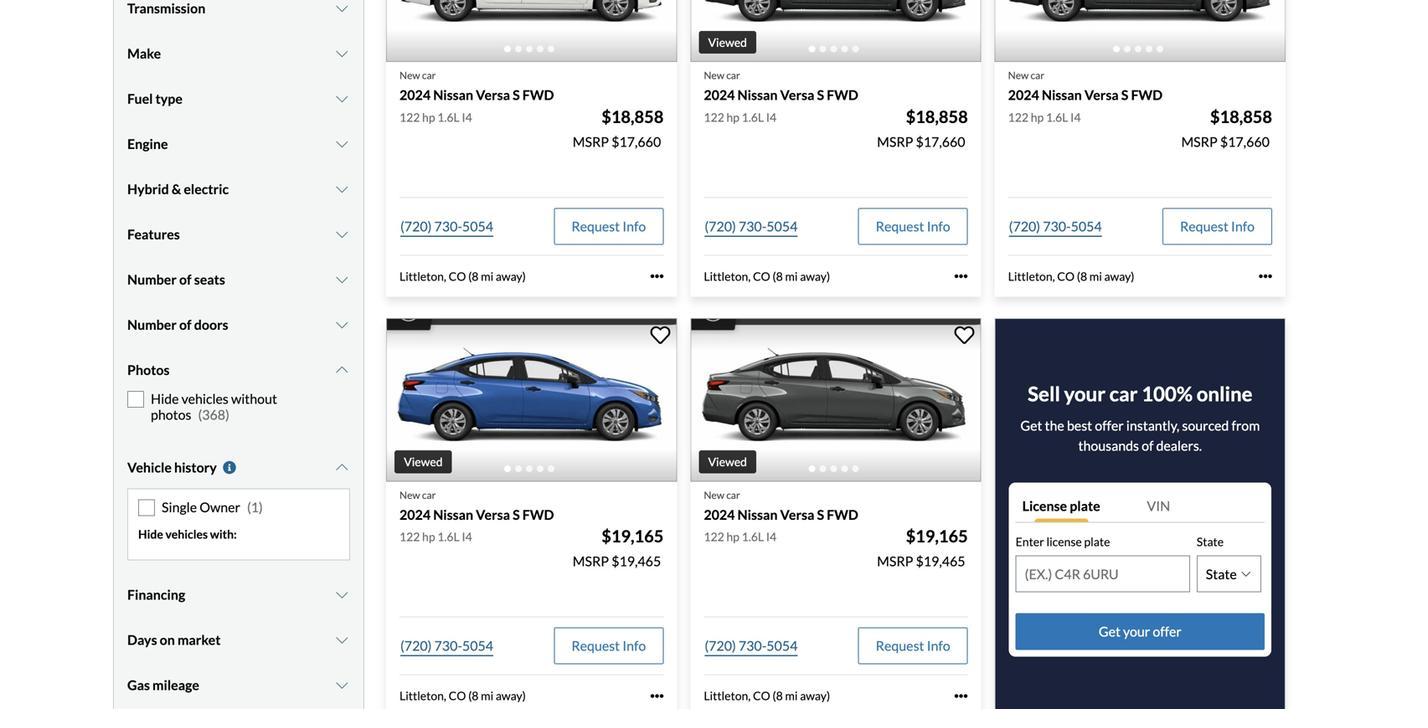 Task type: describe. For each thing, give the bounding box(es) containing it.
get for get the best offer instantly, sourced from thousands of dealers.
[[1021, 418, 1042, 434]]

previous image image for gray 2024 nissan versa s fwd sedan front-wheel drive continuously variable transmission image
[[701, 387, 717, 414]]

vehicle history
[[127, 459, 217, 476]]

engine button
[[127, 123, 350, 165]]

$19,165 msrp $19,465 for blue 2024 nissan versa s fwd sedan front-wheel drive continuously variable transmission image
[[573, 527, 664, 570]]

make
[[127, 45, 161, 62]]

with:
[[210, 527, 237, 542]]

enter
[[1016, 535, 1044, 549]]

instantly,
[[1127, 418, 1180, 434]]

type
[[155, 90, 183, 107]]

next image image for blue 2024 nissan versa s fwd sedan front-wheel drive continuously variable transmission image
[[650, 387, 667, 414]]

chevron down image for number of seats
[[334, 273, 350, 287]]

number of seats button
[[127, 259, 350, 301]]

2 $18,858 from the left
[[906, 107, 968, 127]]

owner
[[200, 499, 240, 516]]

viewed for gray 2024 nissan versa s fwd sedan front-wheel drive continuously variable transmission image
[[708, 455, 747, 469]]

get your offer button
[[1016, 614, 1265, 651]]

gas
[[127, 677, 150, 694]]

from
[[1232, 418, 1260, 434]]

1 $18,858 msrp $17,660 from the left
[[573, 107, 664, 150]]

(368)
[[198, 407, 229, 423]]

license plate tab
[[1016, 490, 1140, 523]]

your for car
[[1064, 382, 1106, 406]]

$19,465 for blue 2024 nissan versa s fwd sedan front-wheel drive continuously variable transmission image
[[612, 553, 661, 570]]

hybrid
[[127, 181, 169, 197]]

next image image for gray 2024 nissan versa s fwd sedan front-wheel drive continuously variable transmission image
[[955, 387, 971, 414]]

single owner (1)
[[162, 499, 263, 516]]

financing button
[[127, 574, 350, 616]]

of for seats
[[179, 271, 192, 288]]

license plate
[[1023, 498, 1100, 514]]

7 chevron down image from the top
[[334, 461, 350, 474]]

engine
[[127, 136, 168, 152]]

info circle image
[[221, 461, 238, 474]]

chevron down image for fuel type
[[334, 92, 350, 106]]

chevron down image for hybrid & electric
[[334, 183, 350, 196]]

vehicle
[[127, 459, 172, 476]]

2 $17,660 from the left
[[916, 134, 966, 150]]

electric
[[184, 181, 229, 197]]

chevron down image for gas mileage
[[334, 679, 350, 692]]

your for offer
[[1123, 624, 1150, 640]]

(1)
[[247, 499, 263, 516]]

tab list containing license plate
[[1016, 490, 1265, 523]]

chevron down image for make
[[334, 47, 350, 60]]

Enter license plate field
[[1017, 557, 1189, 592]]

state
[[1197, 535, 1224, 549]]

chevron down image for photos
[[334, 364, 350, 377]]

get the best offer instantly, sourced from thousands of dealers.
[[1021, 418, 1260, 454]]

single
[[162, 499, 197, 516]]

offer inside get the best offer instantly, sourced from thousands of dealers.
[[1095, 418, 1124, 434]]

hybrid & electric
[[127, 181, 229, 197]]

chevron down image for features
[[334, 228, 350, 241]]

online
[[1197, 382, 1253, 406]]

$19,165 msrp $19,465 for gray 2024 nissan versa s fwd sedan front-wheel drive continuously variable transmission image
[[877, 527, 968, 570]]

vehicles for without
[[181, 391, 229, 407]]

2 $18,858 msrp $17,660 from the left
[[877, 107, 968, 150]]

gray 2024 nissan versa s fwd sedan front-wheel drive continuously variable transmission image
[[691, 318, 982, 482]]

chevron down image for transmission
[[334, 2, 350, 15]]

enter license plate
[[1016, 535, 1110, 549]]

transmission button
[[127, 0, 350, 29]]

days
[[127, 632, 157, 648]]

fuel type
[[127, 90, 183, 107]]

3 $18,858 msrp $17,660 from the left
[[1182, 107, 1272, 150]]

photos
[[127, 362, 170, 378]]

hybrid & electric button
[[127, 168, 350, 210]]

hide vehicles with:
[[138, 527, 237, 542]]

blue 2024 nissan versa s fwd sedan front-wheel drive continuously variable transmission image
[[386, 318, 677, 482]]

hide for hide vehicles without photos
[[151, 391, 179, 407]]



Task type: locate. For each thing, give the bounding box(es) containing it.
get for get your offer
[[1099, 624, 1121, 640]]

1 horizontal spatial previous image image
[[701, 387, 717, 414]]

get your offer
[[1099, 624, 1182, 640]]

best
[[1067, 418, 1092, 434]]

0 horizontal spatial $18,858
[[602, 107, 664, 127]]

msrp
[[573, 134, 609, 150], [877, 134, 913, 150], [1182, 134, 1218, 150], [573, 553, 609, 570], [877, 553, 913, 570]]

1 previous image image from the left
[[396, 387, 413, 414]]

1.6l
[[438, 110, 460, 124], [742, 110, 764, 124], [1046, 110, 1068, 124], [438, 530, 460, 544], [742, 530, 764, 544]]

of inside get the best offer instantly, sourced from thousands of dealers.
[[1142, 438, 1154, 454]]

0 vertical spatial vehicles
[[181, 391, 229, 407]]

number inside number of seats dropdown button
[[127, 271, 177, 288]]

of inside dropdown button
[[179, 271, 192, 288]]

of for doors
[[179, 317, 192, 333]]

$18,858
[[602, 107, 664, 127], [906, 107, 968, 127], [1210, 107, 1272, 127]]

versa
[[476, 87, 510, 103], [780, 87, 815, 103], [1085, 87, 1119, 103], [476, 507, 510, 523], [780, 507, 815, 523]]

number inside 'number of doors' dropdown button
[[127, 317, 177, 333]]

3 $18,858 from the left
[[1210, 107, 1272, 127]]

chevron down image inside the gas mileage dropdown button
[[334, 679, 350, 692]]

1 number from the top
[[127, 271, 177, 288]]

your inside 'button'
[[1123, 624, 1150, 640]]

2 horizontal spatial $18,858 msrp $17,660
[[1182, 107, 1272, 150]]

chevron down image for engine
[[334, 137, 350, 151]]

$19,165 for gray 2024 nissan versa s fwd sedan front-wheel drive continuously variable transmission image
[[906, 527, 968, 547]]

1 $19,165 from the left
[[602, 527, 664, 547]]

1 $18,858 from the left
[[602, 107, 664, 127]]

122 hp 1.6l i4
[[400, 110, 472, 124], [704, 110, 777, 124], [1008, 110, 1081, 124], [400, 530, 472, 544], [704, 530, 777, 544]]

0 vertical spatial number
[[127, 271, 177, 288]]

number for number of seats
[[127, 271, 177, 288]]

0 horizontal spatial previous image image
[[396, 387, 413, 414]]

3 chevron down image from the top
[[334, 92, 350, 106]]

get down enter license plate field on the bottom of page
[[1099, 624, 1121, 640]]

chevron down image inside transmission dropdown button
[[334, 2, 350, 15]]

0 horizontal spatial $17,660
[[612, 134, 661, 150]]

2024
[[400, 87, 431, 103], [704, 87, 735, 103], [1008, 87, 1039, 103], [400, 507, 431, 523], [704, 507, 735, 523]]

0 horizontal spatial gray 2024 nissan versa s fwd sedan front-wheel drive manual image
[[691, 0, 982, 62]]

1 horizontal spatial $19,165
[[906, 527, 968, 547]]

2 chevron down image from the top
[[334, 228, 350, 241]]

0 horizontal spatial $19,465
[[612, 553, 661, 570]]

financing
[[127, 587, 185, 603]]

features
[[127, 226, 180, 243]]

sourced
[[1182, 418, 1229, 434]]

3 $17,660 from the left
[[1220, 134, 1270, 150]]

1 chevron down image from the top
[[334, 183, 350, 196]]

features button
[[127, 214, 350, 256]]

thousands
[[1079, 438, 1139, 454]]

license
[[1047, 535, 1082, 549]]

730-
[[434, 218, 462, 234], [739, 218, 767, 234], [1043, 218, 1071, 234], [434, 638, 462, 654], [739, 638, 767, 654]]

0 vertical spatial offer
[[1095, 418, 1124, 434]]

1 horizontal spatial $18,858 msrp $17,660
[[877, 107, 968, 150]]

2 horizontal spatial $17,660
[[1220, 134, 1270, 150]]

ellipsis h image for $18,858
[[650, 270, 664, 283]]

of inside dropdown button
[[179, 317, 192, 333]]

2 ellipsis h image from the top
[[650, 690, 664, 703]]

0 horizontal spatial $18,858 msrp $17,660
[[573, 107, 664, 150]]

4 chevron down image from the top
[[334, 589, 350, 602]]

fwd
[[523, 87, 554, 103], [827, 87, 858, 103], [1131, 87, 1163, 103], [523, 507, 554, 523], [827, 507, 858, 523]]

of
[[179, 271, 192, 288], [179, 317, 192, 333], [1142, 438, 1154, 454]]

chevron down image
[[334, 183, 350, 196], [334, 228, 350, 241], [334, 273, 350, 287], [334, 589, 350, 602], [334, 679, 350, 692]]

days on market
[[127, 632, 221, 648]]

get inside 'button'
[[1099, 624, 1121, 640]]

number up photos on the left bottom of page
[[127, 317, 177, 333]]

chevron down image inside fuel type dropdown button
[[334, 92, 350, 106]]

number
[[127, 271, 177, 288], [127, 317, 177, 333]]

request info button
[[554, 208, 664, 245], [858, 208, 968, 245], [1163, 208, 1272, 245], [554, 628, 664, 665], [858, 628, 968, 665]]

the
[[1045, 418, 1065, 434]]

transmission
[[127, 0, 206, 16]]

history
[[174, 459, 217, 476]]

8 chevron down image from the top
[[334, 634, 350, 647]]

4 chevron down image from the top
[[334, 137, 350, 151]]

(720) 730-5054 button
[[400, 208, 494, 245], [704, 208, 799, 245], [1008, 208, 1103, 245], [400, 628, 494, 665], [704, 628, 799, 665]]

0 vertical spatial hide
[[151, 391, 179, 407]]

1 $19,465 from the left
[[612, 553, 661, 570]]

hide down photos on the left bottom of page
[[151, 391, 179, 407]]

hide down single
[[138, 527, 163, 542]]

0 vertical spatial get
[[1021, 418, 1042, 434]]

hide
[[151, 391, 179, 407], [138, 527, 163, 542]]

new
[[400, 69, 420, 81], [704, 69, 725, 81], [1008, 69, 1029, 81], [400, 489, 420, 501], [704, 489, 725, 501]]

chevron down image for days on market
[[334, 634, 350, 647]]

mileage
[[152, 677, 199, 694]]

co
[[449, 269, 466, 283], [753, 269, 770, 283], [1057, 269, 1075, 283], [449, 689, 466, 703], [753, 689, 770, 703]]

1 gray 2024 nissan versa s fwd sedan front-wheel drive manual image from the left
[[691, 0, 982, 62]]

on
[[160, 632, 175, 648]]

0 horizontal spatial $19,165
[[602, 527, 664, 547]]

5054
[[462, 218, 493, 234], [767, 218, 798, 234], [1071, 218, 1102, 234], [462, 638, 493, 654], [767, 638, 798, 654]]

plate
[[1070, 498, 1100, 514], [1084, 535, 1110, 549]]

chevron down image for financing
[[334, 589, 350, 602]]

i4
[[462, 110, 472, 124], [766, 110, 777, 124], [1071, 110, 1081, 124], [462, 530, 472, 544], [766, 530, 777, 544]]

chevron down image inside engine dropdown button
[[334, 137, 350, 151]]

$19,465
[[612, 553, 661, 570], [916, 553, 966, 570]]

1 ellipsis h image from the top
[[650, 270, 664, 283]]

2 vertical spatial of
[[1142, 438, 1154, 454]]

1 vertical spatial offer
[[1153, 624, 1182, 640]]

chevron down image
[[334, 2, 350, 15], [334, 47, 350, 60], [334, 92, 350, 106], [334, 137, 350, 151], [334, 318, 350, 332], [334, 364, 350, 377], [334, 461, 350, 474], [334, 634, 350, 647]]

0 horizontal spatial get
[[1021, 418, 1042, 434]]

info
[[623, 218, 646, 234], [927, 218, 951, 234], [1231, 218, 1255, 234], [623, 638, 646, 654], [927, 638, 951, 654]]

$19,465 for gray 2024 nissan versa s fwd sedan front-wheel drive continuously variable transmission image
[[916, 553, 966, 570]]

hide inside hide vehicles without photos
[[151, 391, 179, 407]]

ellipsis h image
[[955, 270, 968, 283], [1259, 270, 1272, 283], [955, 690, 968, 703]]

vehicles for with:
[[165, 527, 208, 542]]

6 chevron down image from the top
[[334, 364, 350, 377]]

2 number from the top
[[127, 317, 177, 333]]

chevron down image inside financing dropdown button
[[334, 589, 350, 602]]

vin
[[1147, 498, 1170, 514]]

gas mileage button
[[127, 665, 350, 707]]

1 next image image from the left
[[650, 387, 667, 414]]

number of seats
[[127, 271, 225, 288]]

2 $19,465 from the left
[[916, 553, 966, 570]]

sell
[[1028, 382, 1060, 406]]

vehicles inside hide vehicles without photos
[[181, 391, 229, 407]]

vehicle history button
[[127, 447, 350, 489]]

littleton,
[[400, 269, 446, 283], [704, 269, 751, 283], [1008, 269, 1055, 283], [400, 689, 446, 703], [704, 689, 751, 703]]

0 vertical spatial of
[[179, 271, 192, 288]]

ellipsis h image for $19,165
[[650, 690, 664, 703]]

of left "seats"
[[179, 271, 192, 288]]

1 vertical spatial get
[[1099, 624, 1121, 640]]

0 horizontal spatial your
[[1064, 382, 1106, 406]]

3 chevron down image from the top
[[334, 273, 350, 287]]

1 vertical spatial of
[[179, 317, 192, 333]]

vehicles left without
[[181, 391, 229, 407]]

white 2024 nissan versa s fwd sedan front-wheel drive manual image
[[386, 0, 677, 62]]

2 gray 2024 nissan versa s fwd sedan front-wheel drive manual image from the left
[[995, 0, 1286, 62]]

your up best
[[1064, 382, 1106, 406]]

$18,858 msrp $17,660
[[573, 107, 664, 150], [877, 107, 968, 150], [1182, 107, 1272, 150]]

photos
[[151, 407, 191, 423]]

hide vehicles without photos
[[151, 391, 277, 423]]

number of doors button
[[127, 304, 350, 346]]

sell your car 100% online
[[1028, 382, 1253, 406]]

days on market button
[[127, 620, 350, 661]]

1 vertical spatial hide
[[138, 527, 163, 542]]

0 horizontal spatial $19,165 msrp $19,465
[[573, 527, 664, 570]]

(720)
[[400, 218, 432, 234], [705, 218, 736, 234], [1009, 218, 1041, 234], [400, 638, 432, 654], [705, 638, 736, 654]]

2 next image image from the left
[[955, 387, 971, 414]]

number for number of doors
[[127, 317, 177, 333]]

1 vertical spatial vehicles
[[165, 527, 208, 542]]

0 horizontal spatial next image image
[[650, 387, 667, 414]]

chevron down image inside days on market dropdown button
[[334, 634, 350, 647]]

vehicles
[[181, 391, 229, 407], [165, 527, 208, 542]]

chevron down image for number of doors
[[334, 318, 350, 332]]

1 horizontal spatial offer
[[1153, 624, 1182, 640]]

without
[[231, 391, 277, 407]]

gas mileage
[[127, 677, 199, 694]]

$19,165 for blue 2024 nissan versa s fwd sedan front-wheel drive continuously variable transmission image
[[602, 527, 664, 547]]

0 vertical spatial ellipsis h image
[[650, 270, 664, 283]]

of left doors at the left
[[179, 317, 192, 333]]

1 horizontal spatial next image image
[[955, 387, 971, 414]]

seats
[[194, 271, 225, 288]]

$17,660
[[612, 134, 661, 150], [916, 134, 966, 150], [1220, 134, 1270, 150]]

littleton, co (8 mi away)
[[400, 269, 526, 283], [704, 269, 830, 283], [1008, 269, 1135, 283], [400, 689, 526, 703], [704, 689, 830, 703]]

offer inside 'button'
[[1153, 624, 1182, 640]]

vehicles down single
[[165, 527, 208, 542]]

1 horizontal spatial $17,660
[[916, 134, 966, 150]]

viewed
[[708, 35, 747, 49], [404, 455, 443, 469], [708, 455, 747, 469]]

2 previous image image from the left
[[701, 387, 717, 414]]

1 $19,165 msrp $19,465 from the left
[[573, 527, 664, 570]]

fuel type button
[[127, 78, 350, 120]]

0 horizontal spatial offer
[[1095, 418, 1124, 434]]

chevron down image inside 'number of doors' dropdown button
[[334, 318, 350, 332]]

1 horizontal spatial gray 2024 nissan versa s fwd sedan front-wheel drive manual image
[[995, 0, 1286, 62]]

gray 2024 nissan versa s fwd sedan front-wheel drive manual image
[[691, 0, 982, 62], [995, 0, 1286, 62]]

$18,858 for white 2024 nissan versa s fwd sedan front-wheel drive manual image
[[602, 107, 664, 127]]

5 chevron down image from the top
[[334, 318, 350, 332]]

1 vertical spatial plate
[[1084, 535, 1110, 549]]

number down features on the left top
[[127, 271, 177, 288]]

122
[[400, 110, 420, 124], [704, 110, 724, 124], [1008, 110, 1029, 124], [400, 530, 420, 544], [704, 530, 724, 544]]

plate inside license plate tab
[[1070, 498, 1100, 514]]

doors
[[194, 317, 228, 333]]

request
[[572, 218, 620, 234], [876, 218, 924, 234], [1180, 218, 1229, 234], [572, 638, 620, 654], [876, 638, 924, 654]]

1 chevron down image from the top
[[334, 2, 350, 15]]

0 vertical spatial your
[[1064, 382, 1106, 406]]

chevron down image inside make dropdown button
[[334, 47, 350, 60]]

get
[[1021, 418, 1042, 434], [1099, 624, 1121, 640]]

1 horizontal spatial get
[[1099, 624, 1121, 640]]

1 horizontal spatial $19,165 msrp $19,465
[[877, 527, 968, 570]]

make button
[[127, 33, 350, 75]]

chevron down image inside number of seats dropdown button
[[334, 273, 350, 287]]

chevron down image inside the hybrid & electric dropdown button
[[334, 183, 350, 196]]

viewed for blue 2024 nissan versa s fwd sedan front-wheel drive continuously variable transmission image
[[404, 455, 443, 469]]

your down enter license plate field on the bottom of page
[[1123, 624, 1150, 640]]

chevron down image inside the features dropdown button
[[334, 228, 350, 241]]

vin tab
[[1140, 490, 1265, 523]]

offer
[[1095, 418, 1124, 434], [1153, 624, 1182, 640]]

1 horizontal spatial $18,858
[[906, 107, 968, 127]]

previous image image
[[396, 387, 413, 414], [701, 387, 717, 414]]

get left the the on the right of page
[[1021, 418, 1042, 434]]

0 vertical spatial plate
[[1070, 498, 1100, 514]]

previous image image for blue 2024 nissan versa s fwd sedan front-wheel drive continuously variable transmission image
[[396, 387, 413, 414]]

1 $17,660 from the left
[[612, 134, 661, 150]]

license
[[1023, 498, 1067, 514]]

$19,165 msrp $19,465
[[573, 527, 664, 570], [877, 527, 968, 570]]

car
[[422, 69, 436, 81], [726, 69, 740, 81], [1031, 69, 1045, 81], [1110, 382, 1138, 406], [422, 489, 436, 501], [726, 489, 740, 501]]

tab list
[[1016, 490, 1265, 523]]

$18,858 for second 'gray 2024 nissan versa s fwd sedan front-wheel drive manual' "image" from left
[[1210, 107, 1272, 127]]

chevron down image inside photos dropdown button
[[334, 364, 350, 377]]

hide for hide vehicles with:
[[138, 527, 163, 542]]

&
[[172, 181, 181, 197]]

get inside get the best offer instantly, sourced from thousands of dealers.
[[1021, 418, 1042, 434]]

2 $19,165 msrp $19,465 from the left
[[877, 527, 968, 570]]

next image image
[[650, 387, 667, 414], [955, 387, 971, 414]]

5 chevron down image from the top
[[334, 679, 350, 692]]

2 horizontal spatial $18,858
[[1210, 107, 1272, 127]]

ellipsis h image
[[650, 270, 664, 283], [650, 690, 664, 703]]

of down instantly,
[[1142, 438, 1154, 454]]

1 horizontal spatial $19,465
[[916, 553, 966, 570]]

dealers.
[[1156, 438, 1202, 454]]

1 horizontal spatial your
[[1123, 624, 1150, 640]]

$19,165
[[602, 527, 664, 547], [906, 527, 968, 547]]

1 vertical spatial your
[[1123, 624, 1150, 640]]

1 vertical spatial ellipsis h image
[[650, 690, 664, 703]]

photos button
[[127, 349, 350, 391]]

fuel
[[127, 90, 153, 107]]

2 chevron down image from the top
[[334, 47, 350, 60]]

2 $19,165 from the left
[[906, 527, 968, 547]]

request info
[[572, 218, 646, 234], [876, 218, 951, 234], [1180, 218, 1255, 234], [572, 638, 646, 654], [876, 638, 951, 654]]

hp
[[422, 110, 435, 124], [727, 110, 740, 124], [1031, 110, 1044, 124], [422, 530, 435, 544], [727, 530, 740, 544]]

100%
[[1142, 382, 1193, 406]]

(720) 730-5054
[[400, 218, 493, 234], [705, 218, 798, 234], [1009, 218, 1102, 234], [400, 638, 493, 654], [705, 638, 798, 654]]

number of doors
[[127, 317, 228, 333]]

1 vertical spatial number
[[127, 317, 177, 333]]

(8
[[468, 269, 479, 283], [773, 269, 783, 283], [1077, 269, 1087, 283], [468, 689, 479, 703], [773, 689, 783, 703]]

market
[[178, 632, 221, 648]]



Task type: vqa. For each thing, say whether or not it's contained in the screenshot.
the Info
yes



